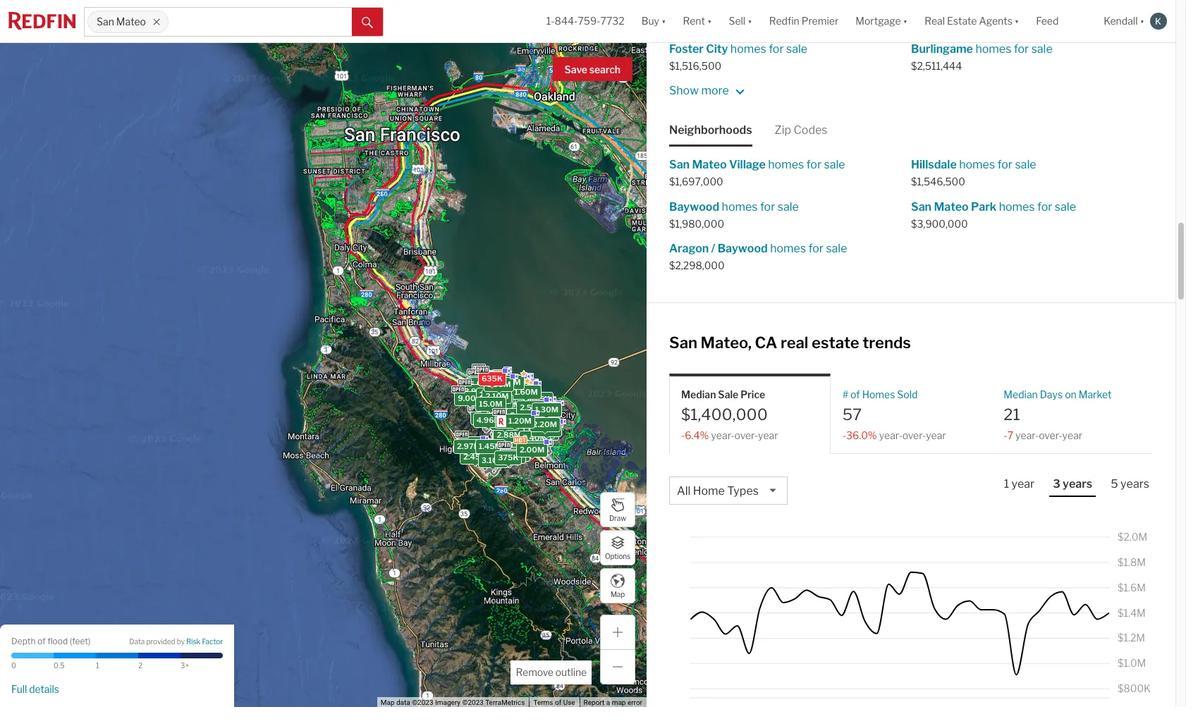 Task type: locate. For each thing, give the bounding box(es) containing it.
1 horizontal spatial map
[[611, 590, 625, 598]]

san left mateo,
[[669, 334, 697, 352]]

zip
[[775, 124, 791, 137]]

1 vertical spatial mateo
[[692, 158, 727, 172]]

median for 21
[[1004, 389, 1038, 401]]

years
[[1063, 477, 1093, 491], [1121, 477, 1150, 491]]

2 horizontal spatial year-
[[1016, 429, 1039, 441]]

years for 5 years
[[1121, 477, 1150, 491]]

2.50m
[[474, 413, 498, 423]]

over-
[[735, 429, 758, 441], [903, 429, 926, 441], [1039, 429, 1063, 441]]

0 vertical spatial map
[[611, 590, 625, 598]]

3.90m
[[464, 387, 489, 397]]

2.76m
[[501, 433, 525, 442]]

5 inside map region
[[482, 394, 488, 403]]

3.10m
[[466, 382, 489, 392], [481, 456, 505, 465]]

498k
[[481, 390, 503, 400]]

of left flood
[[37, 636, 46, 646]]

1 year- from the left
[[711, 429, 735, 441]]

$2,965,000
[[911, 18, 967, 30]]

1 vertical spatial 1.10m
[[494, 397, 517, 407]]

0 horizontal spatial mateo
[[116, 16, 146, 28]]

1 horizontal spatial year-
[[879, 429, 903, 441]]

years for 3 years
[[1063, 477, 1093, 491]]

of inside # of homes sold 57 -36.0% year-over-year
[[851, 389, 860, 401]]

- down $1,400,000
[[681, 429, 685, 441]]

1 year
[[1004, 477, 1035, 491]]

21
[[1004, 406, 1020, 424]]

3 - from the left
[[1004, 429, 1008, 441]]

▾ right rent
[[707, 15, 712, 27]]

days
[[1040, 389, 1063, 401]]

neighborhoods element
[[669, 112, 752, 147]]

2.59m
[[514, 411, 539, 421], [505, 435, 529, 445]]

- inside median days on market 21 -7 year-over-year
[[1004, 429, 1008, 441]]

for inside burlingame homes for sale $2,511,444
[[1014, 42, 1029, 56]]

▾ inside rent ▾ dropdown button
[[707, 15, 712, 27]]

hillsdale homes for sale $1,546,500
[[911, 158, 1036, 188]]

1 - from the left
[[681, 429, 685, 441]]

san for san mateo
[[97, 16, 114, 28]]

market
[[1079, 389, 1112, 401]]

1.44m
[[502, 391, 525, 401]]

map inside 'button'
[[611, 590, 625, 598]]

2 vertical spatial of
[[555, 699, 562, 707]]

san left remove san mateo icon
[[97, 16, 114, 28]]

remove
[[516, 666, 554, 678]]

2 horizontal spatial of
[[851, 389, 860, 401]]

san up $3,900,000
[[911, 200, 932, 213]]

2 inside map region
[[478, 372, 483, 382]]

2 median from the left
[[1004, 389, 1038, 401]]

23 units
[[481, 391, 512, 401]]

6 ▾ from the left
[[1140, 15, 1145, 27]]

san for san mateo village homes for sale $1,697,000
[[669, 158, 690, 172]]

3 up 3.90m
[[473, 377, 478, 387]]

homes down zip
[[768, 158, 804, 172]]

2 vertical spatial 1.10m
[[493, 418, 515, 428]]

imagery
[[435, 699, 461, 707]]

2 over- from the left
[[903, 429, 926, 441]]

real estate agents ▾
[[925, 15, 1019, 27]]

1 down 7
[[1004, 477, 1009, 491]]

homes
[[862, 389, 895, 401]]

median sale price $1,400,000 -6.4% year-over-year
[[681, 389, 778, 441]]

None search field
[[169, 8, 352, 36]]

▾ right agents on the top right of the page
[[1015, 15, 1019, 27]]

1 horizontal spatial mateo
[[692, 158, 727, 172]]

homes right park at the top right
[[999, 200, 1035, 213]]

year- for 21
[[1016, 429, 1039, 441]]

feet
[[72, 636, 88, 646]]

1.08m
[[501, 385, 525, 394]]

over- down $1,400,000
[[735, 429, 758, 441]]

5.50m
[[469, 379, 494, 389]]

0.5
[[54, 662, 65, 670]]

1 vertical spatial 615k
[[530, 395, 550, 404]]

2.00m down 2.15m
[[501, 445, 526, 455]]

mateo inside the san mateo village homes for sale $1,697,000
[[692, 158, 727, 172]]

for inside the "hillsdale homes for sale $1,546,500"
[[998, 158, 1013, 172]]

map
[[612, 699, 626, 707]]

1 vertical spatial 1
[[96, 662, 99, 670]]

over- right 7
[[1039, 429, 1063, 441]]

0 vertical spatial 615k
[[481, 375, 501, 385]]

1 horizontal spatial 3
[[1053, 477, 1061, 491]]

mateo left remove san mateo icon
[[116, 16, 146, 28]]

draw
[[609, 514, 626, 522]]

median left sale
[[681, 389, 716, 401]]

remove outline button
[[511, 661, 592, 685]]

23
[[481, 391, 491, 401]]

homes down agents on the top right of the page
[[976, 42, 1012, 56]]

report a map error
[[584, 699, 643, 707]]

burlingame homes for sale $2,511,444
[[911, 42, 1053, 72]]

sale
[[786, 42, 808, 56], [1032, 42, 1053, 56], [824, 158, 845, 172], [1015, 158, 1036, 172], [778, 200, 799, 213], [1055, 200, 1076, 213], [826, 242, 847, 255]]

over- inside median days on market 21 -7 year-over-year
[[1039, 429, 1063, 441]]

1 ©2023 from the left
[[412, 699, 433, 707]]

©2023 right imagery
[[462, 699, 484, 707]]

year- inside # of homes sold 57 -36.0% year-over-year
[[879, 429, 903, 441]]

median up 21
[[1004, 389, 1038, 401]]

home
[[693, 484, 725, 498]]

homes inside baywood homes for sale $1,980,000
[[722, 200, 758, 213]]

▾ for mortgage ▾
[[903, 15, 908, 27]]

0 vertical spatial 3
[[473, 377, 478, 387]]

homes
[[731, 42, 766, 56], [976, 42, 1012, 56], [768, 158, 804, 172], [959, 158, 995, 172], [722, 200, 758, 213], [999, 200, 1035, 213], [770, 242, 806, 255]]

year inside # of homes sold 57 -36.0% year-over-year
[[926, 429, 946, 441]]

▾ left user photo
[[1140, 15, 1145, 27]]

2 horizontal spatial mateo
[[934, 200, 969, 213]]

0 horizontal spatial 1
[[96, 662, 99, 670]]

0 vertical spatial 1
[[1004, 477, 1009, 491]]

0 horizontal spatial 2
[[138, 662, 142, 670]]

0 vertical spatial mateo
[[116, 16, 146, 28]]

1 vertical spatial 1.98m
[[499, 401, 522, 411]]

789k
[[483, 387, 503, 397]]

years left 5 years
[[1063, 477, 1093, 491]]

terms of use
[[533, 699, 575, 707]]

$2,511,444
[[911, 60, 962, 72]]

1 horizontal spatial median
[[1004, 389, 1038, 401]]

1.98m
[[491, 387, 515, 397], [499, 401, 522, 411]]

homes inside foster city homes for sale $1,516,500
[[731, 42, 766, 56]]

mateo up $1,697,000
[[692, 158, 727, 172]]

2.40m
[[522, 433, 547, 443], [502, 440, 527, 450]]

0 horizontal spatial of
[[37, 636, 46, 646]]

1 vertical spatial 3
[[1053, 477, 1061, 491]]

use
[[563, 699, 575, 707]]

1 horizontal spatial 2
[[478, 372, 483, 382]]

1 vertical spatial map
[[381, 699, 395, 707]]

9.00m
[[470, 391, 495, 401], [458, 394, 483, 403]]

3 over- from the left
[[1039, 429, 1063, 441]]

data provided by risk factor
[[129, 638, 223, 646]]

years inside button
[[1121, 477, 1150, 491]]

baywood right /
[[718, 242, 768, 255]]

2 years from the left
[[1121, 477, 1150, 491]]

1.58m
[[480, 391, 503, 401], [496, 393, 519, 403]]

0 horizontal spatial 3
[[473, 377, 478, 387]]

1.39m
[[499, 380, 522, 389]]

year- down $1,400,000
[[711, 429, 735, 441]]

2 ▾ from the left
[[707, 15, 712, 27]]

1 vertical spatial baywood
[[718, 242, 768, 255]]

baywood inside "aragon / baywood homes for sale $2,298,000"
[[718, 242, 768, 255]]

aragon / baywood homes for sale $2,298,000
[[669, 242, 847, 271]]

▾ right 'sell'
[[748, 15, 752, 27]]

0 horizontal spatial median
[[681, 389, 716, 401]]

0 horizontal spatial over-
[[735, 429, 758, 441]]

- inside # of homes sold 57 -36.0% year-over-year
[[843, 429, 846, 441]]

1 vertical spatial 2.75m
[[488, 412, 511, 422]]

$3,900,000
[[911, 218, 968, 230]]

1.67m
[[503, 395, 526, 405]]

save search button
[[553, 57, 633, 81]]

san up $1,697,000
[[669, 158, 690, 172]]

1.36m
[[516, 401, 539, 411]]

homes down baywood homes for sale $1,980,000
[[770, 242, 806, 255]]

0 horizontal spatial ©2023
[[412, 699, 433, 707]]

real
[[925, 15, 945, 27]]

2.00m
[[495, 422, 520, 432], [519, 445, 544, 455], [501, 445, 526, 455]]

3 for 3 years
[[1053, 477, 1061, 491]]

submit search image
[[362, 17, 373, 28]]

0 horizontal spatial -
[[681, 429, 685, 441]]

san inside the san mateo village homes for sale $1,697,000
[[669, 158, 690, 172]]

homes down the san mateo village homes for sale $1,697,000
[[722, 200, 758, 213]]

3 inside 3 years button
[[1053, 477, 1061, 491]]

1 year button
[[1001, 477, 1038, 496]]

homes down sell ▾ button
[[731, 42, 766, 56]]

of
[[851, 389, 860, 401], [37, 636, 46, 646], [555, 699, 562, 707]]

1 vertical spatial 2.59m
[[505, 435, 529, 445]]

mateo inside san mateo park homes for sale $3,900,000
[[934, 200, 969, 213]]

▾ inside buy ▾ dropdown button
[[662, 15, 666, 27]]

redfin premier button
[[761, 0, 847, 42]]

2 vertical spatial 1.25m
[[523, 414, 546, 423]]

year- right 7
[[1016, 429, 1039, 441]]

1 years from the left
[[1063, 477, 1093, 491]]

5 inside 5 years button
[[1111, 477, 1118, 491]]

map down options
[[611, 590, 625, 598]]

375k
[[503, 450, 523, 460], [498, 453, 518, 463]]

1 vertical spatial 2
[[138, 662, 142, 670]]

0 horizontal spatial map
[[381, 699, 395, 707]]

1 horizontal spatial -
[[843, 429, 846, 441]]

median inside median days on market 21 -7 year-over-year
[[1004, 389, 1038, 401]]

1 right 0.5
[[96, 662, 99, 670]]

▾ inside sell ▾ dropdown button
[[748, 15, 752, 27]]

1 over- from the left
[[735, 429, 758, 441]]

map data ©2023  imagery ©2023 terrametrics
[[381, 699, 525, 707]]

2 - from the left
[[843, 429, 846, 441]]

7
[[1008, 429, 1014, 441]]

for inside "aragon / baywood homes for sale $2,298,000"
[[809, 242, 824, 255]]

year- for 57
[[879, 429, 903, 441]]

years inside button
[[1063, 477, 1093, 491]]

2.20m
[[533, 420, 557, 430]]

▾ for buy ▾
[[662, 15, 666, 27]]

year inside button
[[1012, 477, 1035, 491]]

buy ▾ button
[[642, 0, 666, 42]]

options button
[[600, 530, 635, 566]]

3 right 1 year
[[1053, 477, 1061, 491]]

2 horizontal spatial -
[[1004, 429, 1008, 441]]

mortgage
[[856, 15, 901, 27]]

median inside 'median sale price $1,400,000 -6.4% year-over-year'
[[681, 389, 716, 401]]

2.15m
[[498, 433, 521, 443]]

years right 3 years
[[1121, 477, 1150, 491]]

1 ▾ from the left
[[662, 15, 666, 27]]

3 inside map region
[[473, 377, 478, 387]]

2 horizontal spatial over-
[[1039, 429, 1063, 441]]

1 horizontal spatial 1
[[1004, 477, 1009, 491]]

0 vertical spatial 5
[[482, 394, 488, 403]]

over- down sold
[[903, 429, 926, 441]]

of for 57
[[851, 389, 860, 401]]

2 for 2 units
[[478, 372, 483, 382]]

year- right 36.0%
[[879, 429, 903, 441]]

0 vertical spatial 2
[[478, 372, 483, 382]]

year inside 'median sale price $1,400,000 -6.4% year-over-year'
[[758, 429, 778, 441]]

- down 57 on the bottom right
[[843, 429, 846, 441]]

map left data
[[381, 699, 395, 707]]

city
[[706, 42, 728, 56]]

2.30m
[[487, 404, 511, 414]]

1 inside button
[[1004, 477, 1009, 491]]

3 years button
[[1050, 477, 1096, 497]]

799k
[[494, 418, 515, 428]]

year- inside median days on market 21 -7 year-over-year
[[1016, 429, 1039, 441]]

1 median from the left
[[681, 389, 716, 401]]

▾
[[662, 15, 666, 27], [707, 15, 712, 27], [748, 15, 752, 27], [903, 15, 908, 27], [1015, 15, 1019, 27], [1140, 15, 1145, 27]]

1 horizontal spatial 5
[[1111, 477, 1118, 491]]

0 vertical spatial of
[[851, 389, 860, 401]]

1 vertical spatial 5
[[1111, 477, 1118, 491]]

neighborhoods
[[669, 124, 752, 137]]

for
[[769, 42, 784, 56], [1014, 42, 1029, 56], [807, 158, 822, 172], [998, 158, 1013, 172], [760, 200, 775, 213], [1037, 200, 1053, 213], [809, 242, 824, 255]]

2.53m
[[520, 403, 544, 413]]

▾ right buy
[[662, 15, 666, 27]]

terms of use link
[[533, 699, 575, 707]]

3 ▾ from the left
[[748, 15, 752, 27]]

0 horizontal spatial 5
[[482, 394, 488, 403]]

san
[[97, 16, 114, 28], [669, 158, 690, 172], [911, 200, 932, 213], [669, 334, 697, 352]]

▾ for rent ▾
[[707, 15, 712, 27]]

©2023 right data
[[412, 699, 433, 707]]

0 vertical spatial 2.75m
[[479, 390, 503, 400]]

over- inside # of homes sold 57 -36.0% year-over-year
[[903, 429, 926, 441]]

mortgage ▾ button
[[856, 0, 908, 42]]

for inside san mateo park homes for sale $3,900,000
[[1037, 200, 1053, 213]]

2 year- from the left
[[879, 429, 903, 441]]

2 vertical spatial mateo
[[934, 200, 969, 213]]

1 horizontal spatial over-
[[903, 429, 926, 441]]

mateo up $3,900,000
[[934, 200, 969, 213]]

2.97m
[[457, 441, 481, 451]]

0 horizontal spatial years
[[1063, 477, 1093, 491]]

▾ inside mortgage ▾ dropdown button
[[903, 15, 908, 27]]

- down 21
[[1004, 429, 1008, 441]]

san inside san mateo park homes for sale $3,900,000
[[911, 200, 932, 213]]

2.80m
[[478, 404, 502, 414], [480, 406, 505, 416], [496, 430, 520, 440]]

1.60m
[[487, 379, 511, 389], [489, 380, 513, 390], [514, 387, 538, 397], [507, 396, 530, 406], [499, 397, 523, 407]]

3 year- from the left
[[1016, 429, 1039, 441]]

data
[[129, 638, 145, 646]]

1 vertical spatial 1.25m
[[504, 397, 527, 407]]

0
[[11, 662, 16, 670]]

2.75m
[[479, 390, 503, 400], [488, 412, 511, 422]]

0 vertical spatial baywood
[[669, 200, 719, 213]]

baywood inside baywood homes for sale $1,980,000
[[669, 200, 719, 213]]

5 ▾ from the left
[[1015, 15, 1019, 27]]

1.68m
[[494, 410, 517, 420]]

of right #
[[851, 389, 860, 401]]

1 vertical spatial of
[[37, 636, 46, 646]]

$1,980,000
[[669, 218, 724, 230]]

1 horizontal spatial ©2023
[[462, 699, 484, 707]]

1 horizontal spatial 615k
[[530, 395, 550, 404]]

- inside 'median sale price $1,400,000 -6.4% year-over-year'
[[681, 429, 685, 441]]

baywood up "$1,980,000"
[[669, 200, 719, 213]]

of left use
[[555, 699, 562, 707]]

1 horizontal spatial years
[[1121, 477, 1150, 491]]

0 horizontal spatial year-
[[711, 429, 735, 441]]

▾ right mortgage
[[903, 15, 908, 27]]

homes up park at the top right
[[959, 158, 995, 172]]

village
[[729, 158, 766, 172]]

4 ▾ from the left
[[903, 15, 908, 27]]



Task type: vqa. For each thing, say whether or not it's contained in the screenshot.


Task type: describe. For each thing, give the bounding box(es) containing it.
over- for 57
[[903, 429, 926, 441]]

sale inside baywood homes for sale $1,980,000
[[778, 200, 799, 213]]

mateo for san mateo village
[[692, 158, 727, 172]]

2.88m
[[496, 430, 521, 440]]

types
[[727, 484, 759, 498]]

$1,546,500
[[911, 176, 965, 188]]

san for san mateo, ca real estate trends
[[669, 334, 697, 352]]

2.00m up 2.15m
[[495, 422, 520, 432]]

1.45m
[[478, 441, 502, 451]]

▾ for kendall ▾
[[1140, 15, 1145, 27]]

0 vertical spatial 1.98m
[[491, 387, 515, 397]]

▾ inside real estate agents ▾ link
[[1015, 15, 1019, 27]]

save
[[565, 63, 587, 75]]

buy ▾
[[642, 15, 666, 27]]

- for 21
[[1004, 429, 1008, 441]]

)
[[88, 636, 91, 646]]

google image
[[4, 689, 50, 707]]

year- inside 'median sale price $1,400,000 -6.4% year-over-year'
[[711, 429, 735, 441]]

premier
[[802, 15, 839, 27]]

mortgage ▾
[[856, 15, 908, 27]]

3+
[[181, 662, 189, 670]]

san for san mateo park homes for sale $3,900,000
[[911, 200, 932, 213]]

map for map
[[611, 590, 625, 598]]

- for 57
[[843, 429, 846, 441]]

2.00m down 650k
[[519, 445, 544, 455]]

baywood homes for sale $1,980,000
[[669, 200, 799, 230]]

over- for 21
[[1039, 429, 1063, 441]]

1.27m
[[496, 389, 519, 399]]

$1,400,000
[[681, 406, 768, 424]]

map for map data ©2023  imagery ©2023 terrametrics
[[381, 699, 395, 707]]

898k
[[492, 395, 514, 405]]

949k
[[536, 406, 557, 416]]

mateo for san mateo park
[[934, 200, 969, 213]]

sale inside the san mateo village homes for sale $1,697,000
[[824, 158, 845, 172]]

for inside baywood homes for sale $1,980,000
[[760, 200, 775, 213]]

36.0%
[[846, 429, 877, 441]]

sale inside "aragon / baywood homes for sale $2,298,000"
[[826, 242, 847, 255]]

sale
[[718, 389, 739, 401]]

remove san mateo image
[[153, 18, 161, 26]]

3.38m
[[466, 384, 491, 394]]

730k
[[481, 375, 501, 385]]

full
[[11, 683, 27, 695]]

a
[[606, 699, 610, 707]]

sell ▾ button
[[720, 0, 761, 42]]

flood
[[47, 636, 68, 646]]

sell ▾ button
[[729, 0, 752, 42]]

risk
[[186, 638, 200, 646]]

homes inside burlingame homes for sale $2,511,444
[[976, 42, 1012, 56]]

0 vertical spatial 3.10m
[[466, 382, 489, 392]]

feed
[[1036, 15, 1059, 27]]

agents
[[979, 15, 1013, 27]]

1.00m
[[506, 386, 530, 395]]

sale inside foster city homes for sale $1,516,500
[[786, 42, 808, 56]]

homes inside san mateo park homes for sale $3,900,000
[[999, 200, 1035, 213]]

all
[[677, 484, 691, 498]]

map button
[[600, 568, 635, 604]]

0 horizontal spatial 615k
[[481, 375, 501, 385]]

1-844-759-7732 link
[[546, 15, 625, 27]]

map region
[[0, 28, 660, 707]]

units for 3 units
[[480, 377, 499, 387]]

year inside median days on market 21 -7 year-over-year
[[1063, 429, 1083, 441]]

san mateo
[[97, 16, 146, 28]]

3.00m
[[498, 389, 523, 399]]

risk factor link
[[186, 638, 223, 647]]

factor
[[202, 638, 223, 646]]

899k
[[476, 386, 497, 396]]

foster city homes for sale $1,516,500
[[669, 42, 808, 72]]

/
[[711, 242, 715, 255]]

units for 2 units
[[484, 372, 504, 382]]

1.50m
[[516, 419, 539, 429]]

san mateo, ca real estate trends
[[669, 334, 911, 352]]

units for 23 units
[[492, 391, 512, 401]]

3.77m
[[497, 423, 521, 433]]

0 vertical spatial 1.25m
[[510, 386, 533, 396]]

sale inside the "hillsdale homes for sale $1,546,500"
[[1015, 158, 1036, 172]]

real estate agents ▾ link
[[925, 0, 1019, 42]]

$2,298,000
[[669, 259, 725, 271]]

homes inside "aragon / baywood homes for sale $2,298,000"
[[770, 242, 806, 255]]

of for feet
[[37, 636, 46, 646]]

sale inside burlingame homes for sale $2,511,444
[[1032, 42, 1053, 56]]

# of homes sold 57 -36.0% year-over-year
[[843, 389, 946, 441]]

0 vertical spatial 2.59m
[[514, 411, 539, 421]]

3 units
[[473, 377, 499, 387]]

for inside the san mateo village homes for sale $1,697,000
[[807, 158, 822, 172]]

(
[[70, 636, 72, 646]]

terms
[[533, 699, 553, 707]]

user photo image
[[1150, 13, 1167, 30]]

5 years
[[1111, 477, 1150, 491]]

5 for 5 units
[[482, 394, 488, 403]]

details
[[29, 683, 59, 695]]

park
[[971, 200, 997, 213]]

units for 5 units
[[489, 394, 509, 403]]

rent
[[683, 15, 705, 27]]

sell
[[729, 15, 746, 27]]

1.49m
[[520, 431, 544, 441]]

homes inside the "hillsdale homes for sale $1,546,500"
[[959, 158, 995, 172]]

1-
[[546, 15, 555, 27]]

1 for 1 year
[[1004, 477, 1009, 491]]

1 horizontal spatial of
[[555, 699, 562, 707]]

hillsdale
[[911, 158, 957, 172]]

remove outline
[[516, 666, 587, 678]]

san mateo village homes for sale $1,697,000
[[669, 158, 845, 188]]

5 years button
[[1107, 477, 1153, 496]]

6.4%
[[685, 429, 709, 441]]

1 for 1
[[96, 662, 99, 670]]

2.85m
[[500, 440, 524, 449]]

redfin
[[769, 15, 800, 27]]

sale inside san mateo park homes for sale $3,900,000
[[1055, 200, 1076, 213]]

rent ▾ button
[[675, 0, 720, 42]]

kendall ▾
[[1104, 15, 1145, 27]]

for inside foster city homes for sale $1,516,500
[[769, 42, 784, 56]]

homes inside the san mateo village homes for sale $1,697,000
[[768, 158, 804, 172]]

save search
[[565, 63, 621, 75]]

zip codes element
[[775, 112, 828, 147]]

3 years
[[1053, 477, 1093, 491]]

999k
[[534, 408, 556, 418]]

19.8m
[[520, 443, 543, 453]]

full details
[[11, 683, 59, 695]]

2 ©2023 from the left
[[462, 699, 484, 707]]

over- inside 'median sale price $1,400,000 -6.4% year-over-year'
[[735, 429, 758, 441]]

3 for 3 units
[[473, 377, 478, 387]]

629k
[[504, 389, 525, 399]]

4.58m
[[461, 439, 486, 449]]

1 vertical spatial 1.70m
[[501, 410, 524, 420]]

mateo,
[[701, 334, 752, 352]]

5 for 5 years
[[1111, 477, 1118, 491]]

0 vertical spatial 1.10m
[[498, 378, 521, 388]]

648k
[[483, 388, 504, 398]]

foster
[[669, 42, 704, 56]]

buy ▾ button
[[633, 0, 675, 42]]

▾ for sell ▾
[[748, 15, 752, 27]]

980k
[[534, 428, 555, 438]]

4.65m
[[480, 393, 505, 403]]

5 units
[[482, 394, 509, 403]]

real estate agents ▾ button
[[916, 0, 1028, 42]]

2 for 2
[[138, 662, 142, 670]]

844-
[[555, 15, 578, 27]]

1-844-759-7732
[[546, 15, 625, 27]]

median for $1,400,000
[[681, 389, 716, 401]]

4.96m
[[476, 415, 501, 425]]

aragon
[[669, 242, 709, 255]]

2.89m
[[480, 442, 504, 452]]

error
[[628, 699, 643, 707]]

zip codes
[[775, 124, 828, 137]]

1 vertical spatial 3.10m
[[481, 456, 505, 465]]

0 vertical spatial 1.70m
[[481, 378, 504, 388]]

$1,839,000
[[669, 18, 724, 30]]

729k
[[482, 389, 502, 399]]

show
[[669, 84, 699, 98]]



